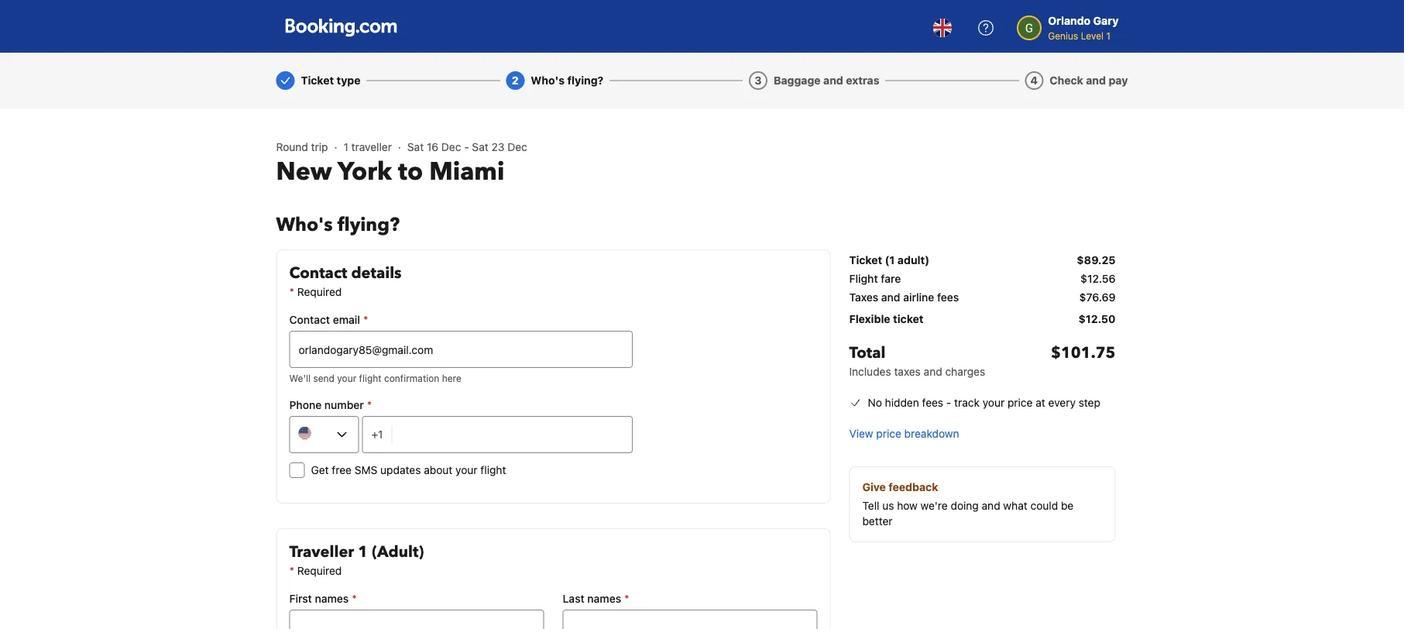 Task type: vqa. For each thing, say whether or not it's contained in the screenshot.
the bottommost price
yes



Task type: locate. For each thing, give the bounding box(es) containing it.
0 vertical spatial required
[[297, 286, 342, 298]]

dec right 16
[[442, 141, 461, 153]]

ticket left type
[[301, 74, 334, 87]]

taxes and airline fees cell
[[850, 290, 960, 305]]

0 vertical spatial flying?
[[568, 74, 604, 87]]

no hidden fees - track your price at every step
[[868, 396, 1101, 409]]

2 names from the left
[[588, 592, 622, 605]]

2 horizontal spatial 1
[[1107, 30, 1111, 41]]

2 sat from the left
[[472, 141, 489, 153]]

1 horizontal spatial names
[[588, 592, 622, 605]]

email
[[333, 313, 360, 326]]

view price breakdown element
[[850, 426, 960, 442]]

fees
[[938, 291, 960, 304], [923, 396, 944, 409]]

* right number
[[367, 399, 372, 411]]

None field
[[289, 610, 544, 629], [563, 610, 818, 629], [289, 610, 544, 629], [563, 610, 818, 629]]

row containing taxes and airline fees
[[850, 290, 1116, 308]]

track
[[955, 396, 980, 409]]

2 required from the top
[[297, 565, 342, 577]]

· up to
[[398, 141, 401, 153]]

2
[[512, 74, 519, 87]]

0 horizontal spatial ticket
[[301, 74, 334, 87]]

who's
[[531, 74, 565, 87], [276, 212, 333, 238]]

1 vertical spatial required
[[297, 565, 342, 577]]

who's flying?
[[531, 74, 604, 87], [276, 212, 400, 238]]

2 horizontal spatial your
[[983, 396, 1005, 409]]

fees inside cell
[[938, 291, 960, 304]]

names for last names
[[588, 592, 622, 605]]

1 horizontal spatial your
[[456, 464, 478, 477]]

0 horizontal spatial -
[[464, 141, 469, 153]]

and down fare
[[882, 291, 901, 304]]

0 horizontal spatial sat
[[408, 141, 424, 153]]

last names *
[[563, 592, 630, 605]]

1 horizontal spatial dec
[[508, 141, 528, 153]]

1 horizontal spatial sat
[[472, 141, 489, 153]]

and
[[824, 74, 844, 87], [1087, 74, 1107, 87], [882, 291, 901, 304], [924, 365, 943, 378], [982, 499, 1001, 512]]

- inside round trip · 1 traveller · sat 16 dec - sat 23 dec new york to miami
[[464, 141, 469, 153]]

traveller
[[352, 141, 392, 153]]

0 vertical spatial 1
[[1107, 30, 1111, 41]]

price left at
[[1008, 396, 1033, 409]]

what
[[1004, 499, 1028, 512]]

$12.56 cell
[[1081, 271, 1116, 287]]

and left extras
[[824, 74, 844, 87]]

here
[[442, 373, 462, 384]]

and for check
[[1087, 74, 1107, 87]]

+1
[[372, 428, 383, 441]]

* down traveller 1 (adult) required
[[352, 592, 357, 605]]

who's flying? up contact details required in the left of the page
[[276, 212, 400, 238]]

1 vertical spatial 1
[[344, 141, 349, 153]]

required
[[297, 286, 342, 298], [297, 565, 342, 577]]

0 horizontal spatial your
[[337, 373, 357, 384]]

your for no hidden fees - track your price at every step
[[983, 396, 1005, 409]]

2 contact from the top
[[289, 313, 330, 326]]

ticket up flight
[[850, 254, 883, 267]]

0 vertical spatial fees
[[938, 291, 960, 304]]

16
[[427, 141, 439, 153]]

1 contact from the top
[[289, 263, 347, 284]]

1 names from the left
[[315, 592, 349, 605]]

1 vertical spatial your
[[983, 396, 1005, 409]]

names right first at the bottom of the page
[[315, 592, 349, 605]]

flight
[[359, 373, 382, 384], [481, 464, 506, 477]]

we'll
[[289, 373, 311, 384]]

who's flying? right 2
[[531, 74, 604, 87]]

1 dec from the left
[[442, 141, 461, 153]]

we're
[[921, 499, 948, 512]]

1 horizontal spatial ·
[[398, 141, 401, 153]]

contact inside contact details required
[[289, 263, 347, 284]]

* for phone number *
[[367, 399, 372, 411]]

0 horizontal spatial 1
[[344, 141, 349, 153]]

0 vertical spatial -
[[464, 141, 469, 153]]

sms
[[355, 464, 378, 477]]

0 horizontal spatial flying?
[[338, 212, 400, 238]]

2 vertical spatial your
[[456, 464, 478, 477]]

phone
[[289, 399, 322, 411]]

to
[[398, 155, 423, 189]]

names right the last
[[588, 592, 622, 605]]

0 vertical spatial ticket
[[301, 74, 334, 87]]

* for contact email *
[[363, 313, 368, 326]]

updates
[[381, 464, 421, 477]]

sat
[[408, 141, 424, 153], [472, 141, 489, 153]]

0 horizontal spatial ·
[[334, 141, 337, 153]]

dec
[[442, 141, 461, 153], [508, 141, 528, 153]]

contact left email
[[289, 313, 330, 326]]

sat left 16
[[408, 141, 424, 153]]

0 horizontal spatial names
[[315, 592, 349, 605]]

get free sms updates about your flight
[[311, 464, 506, 477]]

* right the last
[[625, 592, 630, 605]]

$101.75 cell
[[1052, 343, 1116, 380]]

your right the about
[[456, 464, 478, 477]]

1 sat from the left
[[408, 141, 424, 153]]

us
[[883, 499, 895, 512]]

who's down new
[[276, 212, 333, 238]]

1 inside round trip · 1 traveller · sat 16 dec - sat 23 dec new york to miami
[[344, 141, 349, 153]]

pay
[[1109, 74, 1129, 87]]

5 row from the top
[[850, 330, 1116, 386]]

we'll send your flight confirmation here alert
[[289, 371, 633, 385]]

1 inside the orlando gary genius level 1
[[1107, 30, 1111, 41]]

new
[[276, 155, 332, 189]]

feedback
[[889, 481, 939, 494]]

and left what
[[982, 499, 1001, 512]]

1 down gary at the top right of page
[[1107, 30, 1111, 41]]

$12.56
[[1081, 272, 1116, 285]]

1 vertical spatial who's
[[276, 212, 333, 238]]

sat left 23
[[472, 141, 489, 153]]

1 left (adult)
[[358, 542, 368, 563]]

view price breakdown link
[[850, 426, 960, 442]]

and inside give feedback tell us how we're doing and what could be better
[[982, 499, 1001, 512]]

1 vertical spatial contact
[[289, 313, 330, 326]]

2 vertical spatial 1
[[358, 542, 368, 563]]

your right send
[[337, 373, 357, 384]]

extras
[[846, 74, 880, 87]]

who's right 2
[[531, 74, 565, 87]]

2 row from the top
[[850, 271, 1116, 290]]

row containing flexible ticket
[[850, 308, 1116, 330]]

·
[[334, 141, 337, 153], [398, 141, 401, 153]]

1 horizontal spatial who's
[[531, 74, 565, 87]]

price right view
[[877, 427, 902, 440]]

confirmation
[[384, 373, 440, 384]]

1 horizontal spatial who's flying?
[[531, 74, 604, 87]]

* for first names *
[[352, 592, 357, 605]]

your inside alert
[[337, 373, 357, 384]]

row
[[850, 250, 1116, 271], [850, 271, 1116, 290], [850, 290, 1116, 308], [850, 308, 1116, 330], [850, 330, 1116, 386]]

dec right 23
[[508, 141, 528, 153]]

and left pay
[[1087, 74, 1107, 87]]

2 dec from the left
[[508, 141, 528, 153]]

contact up contact email *
[[289, 263, 347, 284]]

table
[[850, 250, 1116, 386]]

1 vertical spatial flight
[[481, 464, 506, 477]]

flight
[[850, 272, 879, 285]]

· right the trip at the top left of the page
[[334, 141, 337, 153]]

1 horizontal spatial -
[[947, 396, 952, 409]]

level
[[1082, 30, 1104, 41]]

send
[[313, 373, 335, 384]]

your right the track
[[983, 396, 1005, 409]]

flying? up details
[[338, 212, 400, 238]]

1 required from the top
[[297, 286, 342, 298]]

1 horizontal spatial ticket
[[850, 254, 883, 267]]

booking.com logo image
[[286, 18, 397, 37], [286, 18, 397, 37]]

0 vertical spatial flight
[[359, 373, 382, 384]]

last
[[563, 592, 585, 605]]

fees right hidden
[[923, 396, 944, 409]]

0 horizontal spatial flight
[[359, 373, 382, 384]]

3 row from the top
[[850, 290, 1116, 308]]

how
[[898, 499, 918, 512]]

contact for contact details
[[289, 263, 347, 284]]

0 vertical spatial contact
[[289, 263, 347, 284]]

price
[[1008, 396, 1033, 409], [877, 427, 902, 440]]

*
[[363, 313, 368, 326], [367, 399, 372, 411], [352, 592, 357, 605], [625, 592, 630, 605]]

ticket inside ticket (1 adult) cell
[[850, 254, 883, 267]]

flight down phone number phone field
[[481, 464, 506, 477]]

flight up number
[[359, 373, 382, 384]]

0 horizontal spatial dec
[[442, 141, 461, 153]]

* right email
[[363, 313, 368, 326]]

fare
[[881, 272, 901, 285]]

None email field
[[289, 331, 633, 368]]

required up contact email *
[[297, 286, 342, 298]]

and right taxes
[[924, 365, 943, 378]]

1 vertical spatial flying?
[[338, 212, 400, 238]]

0 horizontal spatial who's
[[276, 212, 333, 238]]

1
[[1107, 30, 1111, 41], [344, 141, 349, 153], [358, 542, 368, 563]]

0 horizontal spatial price
[[877, 427, 902, 440]]

required down the traveller in the left bottom of the page
[[297, 565, 342, 577]]

contact
[[289, 263, 347, 284], [289, 313, 330, 326]]

and inside cell
[[882, 291, 901, 304]]

1 row from the top
[[850, 250, 1116, 271]]

and inside total includes taxes and charges
[[924, 365, 943, 378]]

-
[[464, 141, 469, 153], [947, 396, 952, 409]]

23
[[492, 141, 505, 153]]

1 horizontal spatial 1
[[358, 542, 368, 563]]

1 vertical spatial ticket
[[850, 254, 883, 267]]

1 vertical spatial who's flying?
[[276, 212, 400, 238]]

0 vertical spatial who's
[[531, 74, 565, 87]]

$101.75
[[1052, 343, 1116, 364]]

4 row from the top
[[850, 308, 1116, 330]]

- left the track
[[947, 396, 952, 409]]

fees right "airline"
[[938, 291, 960, 304]]

ticket
[[301, 74, 334, 87], [850, 254, 883, 267]]

1 left traveller
[[344, 141, 349, 153]]

- up miami on the left of the page
[[464, 141, 469, 153]]

0 vertical spatial price
[[1008, 396, 1033, 409]]

traveller 1 (adult) required
[[289, 542, 424, 577]]

flying? right 2
[[568, 74, 604, 87]]

0 vertical spatial your
[[337, 373, 357, 384]]



Task type: describe. For each thing, give the bounding box(es) containing it.
orlando gary genius level 1
[[1049, 14, 1119, 41]]

contact email *
[[289, 313, 368, 326]]

number
[[325, 399, 364, 411]]

table containing total
[[850, 250, 1116, 386]]

flight fare cell
[[850, 271, 901, 287]]

about
[[424, 464, 453, 477]]

ticket (1 adult) cell
[[850, 253, 930, 268]]

2 · from the left
[[398, 141, 401, 153]]

flight fare
[[850, 272, 901, 285]]

give
[[863, 481, 886, 494]]

contact details required
[[289, 263, 402, 298]]

$89.25 cell
[[1078, 253, 1116, 268]]

names for first names
[[315, 592, 349, 605]]

ticket type
[[301, 74, 361, 87]]

$89.25
[[1078, 254, 1116, 267]]

tell
[[863, 499, 880, 512]]

details
[[351, 263, 402, 284]]

* for last names *
[[625, 592, 630, 605]]

we'll send your flight confirmation here
[[289, 373, 462, 384]]

hidden
[[885, 396, 920, 409]]

ticket for ticket type
[[301, 74, 334, 87]]

flight inside alert
[[359, 373, 382, 384]]

check
[[1050, 74, 1084, 87]]

includes
[[850, 365, 892, 378]]

gary
[[1094, 14, 1119, 27]]

adult)
[[898, 254, 930, 267]]

view price breakdown
[[850, 427, 960, 440]]

0 horizontal spatial who's flying?
[[276, 212, 400, 238]]

(adult)
[[372, 542, 424, 563]]

round
[[276, 141, 308, 153]]

ticket (1 adult)
[[850, 254, 930, 267]]

first names *
[[289, 592, 357, 605]]

1 horizontal spatial flying?
[[568, 74, 604, 87]]

$76.69 cell
[[1080, 290, 1116, 305]]

york
[[338, 155, 392, 189]]

breakdown
[[905, 427, 960, 440]]

type
[[337, 74, 361, 87]]

charges
[[946, 365, 986, 378]]

free
[[332, 464, 352, 477]]

and for baggage
[[824, 74, 844, 87]]

$12.50
[[1079, 313, 1116, 325]]

flexible
[[850, 313, 891, 325]]

ticket for ticket (1 adult)
[[850, 254, 883, 267]]

taxes
[[895, 365, 921, 378]]

flexible ticket cell
[[850, 312, 924, 327]]

0 vertical spatial who's flying?
[[531, 74, 604, 87]]

no
[[868, 396, 883, 409]]

be
[[1062, 499, 1074, 512]]

$76.69
[[1080, 291, 1116, 304]]

1 horizontal spatial price
[[1008, 396, 1033, 409]]

required inside traveller 1 (adult) required
[[297, 565, 342, 577]]

at
[[1036, 396, 1046, 409]]

step
[[1079, 396, 1101, 409]]

miami
[[429, 155, 505, 189]]

get
[[311, 464, 329, 477]]

taxes
[[850, 291, 879, 304]]

baggage and extras
[[774, 74, 880, 87]]

and for taxes
[[882, 291, 901, 304]]

3
[[755, 74, 762, 87]]

check and pay
[[1050, 74, 1129, 87]]

taxes and airline fees
[[850, 291, 960, 304]]

doing
[[951, 499, 979, 512]]

row containing total
[[850, 330, 1116, 386]]

Phone number telephone field
[[393, 416, 633, 453]]

trip
[[311, 141, 328, 153]]

flexible ticket
[[850, 313, 924, 325]]

every
[[1049, 396, 1076, 409]]

could
[[1031, 499, 1059, 512]]

round trip · 1 traveller · sat 16 dec - sat 23 dec new york to miami
[[276, 141, 528, 189]]

genius
[[1049, 30, 1079, 41]]

total cell
[[850, 343, 986, 380]]

traveller
[[289, 542, 354, 563]]

contact for contact email
[[289, 313, 330, 326]]

view
[[850, 427, 874, 440]]

$12.50 cell
[[1079, 312, 1116, 327]]

4
[[1031, 74, 1038, 87]]

1 vertical spatial fees
[[923, 396, 944, 409]]

orlando
[[1049, 14, 1091, 27]]

phone number *
[[289, 399, 372, 411]]

first
[[289, 592, 312, 605]]

total
[[850, 343, 886, 364]]

1 horizontal spatial flight
[[481, 464, 506, 477]]

baggage
[[774, 74, 821, 87]]

ticket
[[894, 313, 924, 325]]

airline
[[904, 291, 935, 304]]

1 · from the left
[[334, 141, 337, 153]]

1 vertical spatial price
[[877, 427, 902, 440]]

better
[[863, 515, 893, 528]]

1 vertical spatial -
[[947, 396, 952, 409]]

row containing ticket (1 adult)
[[850, 250, 1116, 271]]

required inside contact details required
[[297, 286, 342, 298]]

row containing flight fare
[[850, 271, 1116, 290]]

your for get free sms updates about your flight
[[456, 464, 478, 477]]

1 inside traveller 1 (adult) required
[[358, 542, 368, 563]]

(1
[[885, 254, 895, 267]]

give feedback tell us how we're doing and what could be better
[[863, 481, 1074, 528]]

total includes taxes and charges
[[850, 343, 986, 378]]



